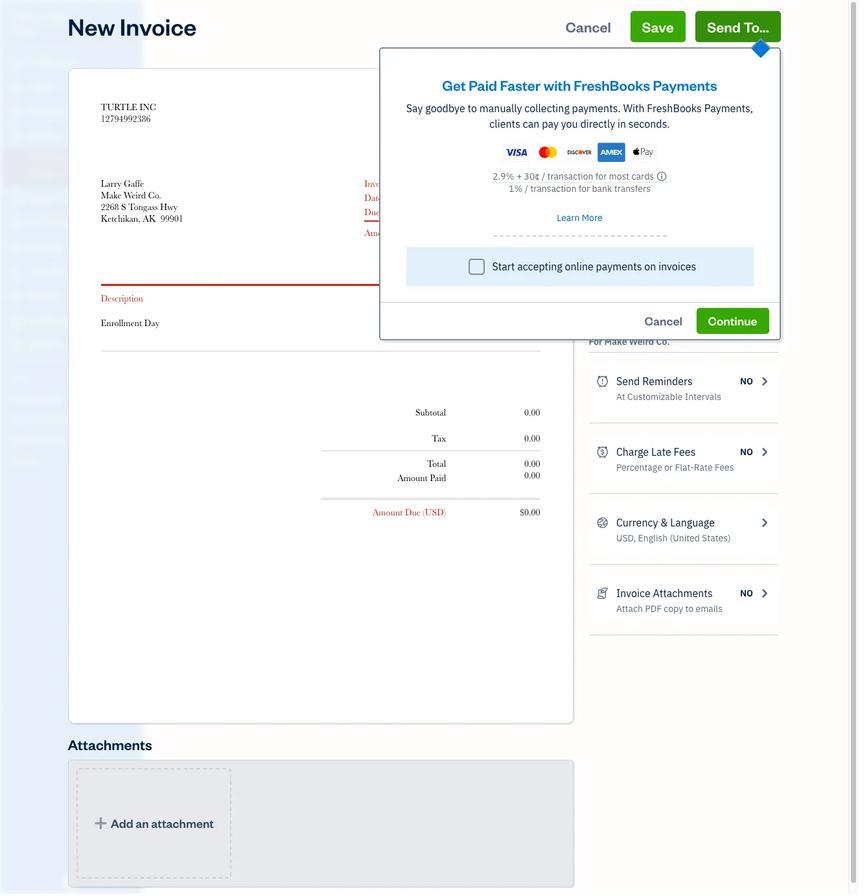 Task type: describe. For each thing, give the bounding box(es) containing it.
freshbooks image
[[61, 874, 82, 889]]

onlinesales image
[[597, 115, 609, 131]]

2268
[[101, 202, 119, 212]]

new
[[68, 11, 115, 42]]

qty
[[462, 293, 476, 304]]

save button
[[631, 11, 686, 42]]

chevronright image for invoice attachments
[[759, 586, 771, 601]]

accept
[[617, 117, 649, 130]]

0.00 0.00
[[525, 459, 541, 481]]

learn more
[[557, 212, 603, 224]]

amount inside total amount paid
[[398, 473, 428, 483]]

)
[[444, 507, 446, 518]]

amount due ( usd )
[[373, 507, 446, 518]]

apps image
[[10, 372, 139, 383]]

copy
[[664, 603, 684, 615]]

99901
[[161, 213, 183, 224]]

at customizable intervals
[[617, 391, 722, 403]]

1 vertical spatial date
[[383, 207, 400, 217]]

invoice attachments
[[617, 587, 713, 600]]

manually
[[480, 102, 523, 115]]

1 vertical spatial $0.00
[[520, 507, 541, 518]]

invoices image
[[597, 586, 609, 601]]

apple pay image
[[630, 143, 658, 162]]

subtotal
[[416, 407, 446, 418]]

accepting
[[518, 260, 563, 273]]

invoices
[[659, 260, 697, 273]]

chevronright image for no
[[759, 444, 771, 460]]

invoice inside settings for this invoice
[[625, 78, 656, 90]]

1 vertical spatial rate
[[695, 462, 713, 474]]

latefees image
[[597, 444, 609, 460]]

2.9% + 30¢ / transaction for most cards
[[493, 170, 655, 182]]

send to...
[[708, 18, 770, 36]]

no for invoice attachments
[[741, 588, 754, 599]]

ketchikan,
[[101, 213, 141, 224]]

bank connections image
[[10, 435, 139, 445]]

inc for attachments
[[50, 12, 68, 25]]

Issue date in MM/DD/YYYY format text field
[[456, 193, 551, 203]]

payments.
[[573, 102, 621, 115]]

this
[[605, 78, 623, 90]]

emails
[[696, 603, 723, 615]]

0 horizontal spatial online
[[565, 260, 594, 273]]

project image
[[8, 241, 24, 254]]

s
[[121, 202, 126, 212]]

0 vertical spatial date
[[365, 193, 382, 203]]

currencyandlanguage image
[[597, 515, 609, 531]]

0 vertical spatial for
[[596, 170, 607, 182]]

late
[[652, 446, 672, 459]]

amount for amount due ( usd )
[[373, 507, 403, 518]]

due for amount due ( usd )
[[405, 507, 421, 518]]

payments
[[597, 260, 643, 273]]

in
[[618, 117, 627, 130]]

usd
[[425, 507, 444, 518]]

language
[[671, 516, 716, 529]]

due date
[[365, 207, 400, 217]]

send reminders
[[617, 375, 693, 388]]

let
[[617, 133, 630, 145]]

invoice number
[[365, 178, 424, 189]]

add an attachment
[[111, 816, 214, 831]]

1 vertical spatial transaction
[[531, 183, 577, 194]]

send for send reminders
[[617, 375, 641, 388]]

Enter an Item Name text field
[[101, 317, 346, 329]]

cancel for save
[[566, 18, 612, 36]]

estimate image
[[8, 106, 24, 119]]

clients inside the say goodbye to manually collecting payments. with freshbooks payments, clients can pay you directly in seconds.
[[490, 117, 521, 130]]

1 vertical spatial weird
[[630, 336, 655, 348]]

payment image
[[8, 191, 24, 204]]

0 vertical spatial $0.00
[[515, 226, 541, 239]]

larry gaffe make weird co. 2268 s tongass hwy ketchikan, ak  99901
[[101, 178, 183, 224]]

1 vertical spatial payments
[[684, 117, 731, 130]]

chart image
[[8, 315, 24, 328]]

issue
[[395, 193, 413, 203]]

send to... button
[[696, 11, 781, 42]]

continue button
[[697, 308, 770, 334]]

turtle for attachments
[[10, 12, 48, 25]]

paintbrush image
[[597, 200, 609, 216]]

start accepting online payments on invoices
[[493, 260, 697, 273]]

say
[[407, 102, 423, 115]]

main element
[[0, 0, 175, 895]]

intervals
[[686, 391, 722, 403]]

let clients pay you online
[[617, 133, 720, 145]]

make recurring bill your clients automatically
[[617, 272, 737, 300]]

refresh image
[[597, 271, 609, 287]]

recurring
[[644, 272, 689, 285]]

settings
[[589, 59, 643, 77]]

faster
[[501, 76, 541, 94]]

amount due
[[365, 228, 413, 238]]

collecting
[[525, 102, 570, 115]]

reminders
[[643, 375, 693, 388]]

accept online payments
[[617, 117, 731, 130]]

tax
[[432, 433, 446, 444]]

1 vertical spatial clients
[[632, 133, 659, 145]]

bank
[[593, 183, 613, 194]]

your
[[632, 289, 650, 300]]

(
[[423, 507, 425, 518]]

0 vertical spatial freshbooks
[[574, 76, 651, 94]]

most
[[610, 170, 630, 182]]

an
[[136, 816, 149, 831]]

on
[[645, 260, 657, 273]]

money image
[[8, 290, 24, 303]]

plus image
[[93, 818, 108, 831]]

total amount paid
[[398, 459, 446, 483]]

items and services image
[[10, 414, 139, 424]]

visa image for mastercard icon on the right top of page
[[503, 143, 531, 162]]

report image
[[8, 339, 24, 352]]

4 0.00 from the top
[[525, 470, 541, 481]]

cards
[[632, 170, 655, 182]]

automatically
[[682, 289, 737, 300]]

2 vertical spatial make
[[605, 336, 628, 348]]

freshbooks inside the say goodbye to manually collecting payments. with freshbooks payments, clients can pay you directly in seconds.
[[648, 102, 703, 115]]

or
[[665, 462, 673, 474]]

1 vertical spatial you
[[678, 133, 692, 145]]

learn more link
[[557, 212, 603, 224]]

1 horizontal spatial pay
[[661, 133, 675, 145]]

goodbye
[[426, 102, 466, 115]]

(united
[[670, 533, 701, 544]]



Task type: vqa. For each thing, say whether or not it's contained in the screenshot.
the top Rate
yes



Task type: locate. For each thing, give the bounding box(es) containing it.
0 horizontal spatial weird
[[124, 190, 146, 200]]

settings image
[[10, 455, 139, 466]]

no for send reminders
[[741, 376, 754, 387]]

1 vertical spatial /
[[525, 183, 529, 194]]

co. up tongass
[[148, 190, 161, 200]]

0 vertical spatial no
[[741, 376, 754, 387]]

paid
[[469, 76, 498, 94], [430, 473, 446, 483]]

bill
[[617, 289, 630, 300]]

charge
[[617, 446, 649, 459]]

0 vertical spatial chevronright image
[[759, 374, 771, 389]]

no
[[741, 376, 754, 387], [741, 446, 754, 458], [741, 588, 754, 599]]

0 vertical spatial online
[[694, 133, 720, 145]]

1 horizontal spatial for
[[596, 170, 607, 182]]

make up bill
[[617, 272, 642, 285]]

chevronright image
[[759, 374, 771, 389], [759, 586, 771, 601]]

cancel button down your
[[634, 308, 695, 334]]

pay down online
[[661, 133, 675, 145]]

1 0.00 from the top
[[525, 407, 541, 418]]

2 no from the top
[[741, 446, 754, 458]]

to
[[468, 102, 478, 115], [686, 603, 694, 615]]

continue
[[709, 313, 758, 328]]

inc
[[50, 12, 68, 25], [140, 102, 156, 112]]

$0.00 down 0.00 0.00
[[520, 507, 541, 518]]

1 horizontal spatial total
[[522, 293, 541, 304]]

2 chevronright image from the top
[[759, 586, 771, 601]]

chevronright image for send reminders
[[759, 374, 771, 389]]

0 vertical spatial paid
[[469, 76, 498, 94]]

hwy
[[160, 202, 178, 212]]

1 vertical spatial cancel
[[645, 313, 683, 328]]

online down accept online payments
[[694, 133, 720, 145]]

co. up reminders
[[657, 336, 670, 348]]

pay down collecting
[[542, 117, 559, 130]]

amount up the amount due ( usd )
[[398, 473, 428, 483]]

latereminders image
[[597, 374, 609, 389]]

0 vertical spatial co.
[[148, 190, 161, 200]]

cancel
[[566, 18, 612, 36], [645, 313, 683, 328]]

cancel down your
[[645, 313, 683, 328]]

amount
[[365, 228, 395, 238], [398, 473, 428, 483], [373, 507, 403, 518]]

2 vertical spatial amount
[[373, 507, 403, 518]]

chevronright image
[[759, 444, 771, 460], [759, 515, 771, 531]]

1 vertical spatial due
[[397, 228, 413, 238]]

1%
[[509, 183, 523, 194]]

no for charge late fees
[[741, 446, 754, 458]]

visa image for mastercard image
[[617, 145, 634, 158]]

3 no from the top
[[741, 588, 754, 599]]

0 vertical spatial amount
[[365, 228, 395, 238]]

0 vertical spatial transaction
[[548, 170, 594, 182]]

can
[[523, 117, 540, 130]]

percentage
[[617, 462, 663, 474]]

transaction up 1% / transaction for bank transfers
[[548, 170, 594, 182]]

say goodbye to manually collecting payments. with freshbooks payments, clients can pay you directly in seconds.
[[407, 102, 754, 130]]

amount for amount due
[[365, 228, 395, 238]]

cancel button for continue
[[634, 308, 695, 334]]

inc for date of issue
[[140, 102, 156, 112]]

line
[[503, 293, 519, 304]]

settings for this invoice
[[589, 59, 656, 90]]

0 horizontal spatial visa image
[[503, 143, 531, 162]]

0.00
[[525, 407, 541, 418], [525, 433, 541, 444], [525, 459, 541, 469], [525, 470, 541, 481]]

customizable
[[628, 391, 683, 403]]

cancel button for save
[[555, 11, 623, 42]]

transaction down "2.9% + 30¢ / transaction for most cards"
[[531, 183, 577, 194]]

attach
[[617, 603, 644, 615]]

of
[[385, 193, 392, 203]]

1 horizontal spatial weird
[[630, 336, 655, 348]]

1 vertical spatial cancel button
[[634, 308, 695, 334]]

for down "2.9% + 30¢ / transaction for most cards"
[[579, 183, 590, 194]]

3 0.00 from the top
[[525, 459, 541, 469]]

payments down payments,
[[684, 117, 731, 130]]

clients
[[490, 117, 521, 130], [632, 133, 659, 145], [652, 289, 679, 300]]

pdf
[[646, 603, 662, 615]]

0 vertical spatial you
[[562, 117, 578, 130]]

for up bank
[[596, 170, 607, 182]]

cancel up settings
[[566, 18, 612, 36]]

1 horizontal spatial send
[[708, 18, 741, 36]]

pay
[[542, 117, 559, 130], [661, 133, 675, 145]]

american express image
[[598, 143, 626, 162]]

due down date of issue
[[365, 207, 380, 217]]

with
[[544, 76, 571, 94]]

0 horizontal spatial pay
[[542, 117, 559, 130]]

send for send to...
[[708, 18, 741, 36]]

0 horizontal spatial cancel button
[[555, 11, 623, 42]]

0 vertical spatial make
[[101, 190, 122, 200]]

cancel for continue
[[645, 313, 683, 328]]

0 horizontal spatial inc
[[50, 12, 68, 25]]

0 vertical spatial chevronright image
[[759, 444, 771, 460]]

attachment
[[151, 816, 214, 831]]

payments,
[[705, 102, 754, 115]]

percentage or flat-rate fees
[[617, 462, 735, 474]]

turtle inc owner
[[10, 12, 68, 36]]

1 horizontal spatial attachments
[[654, 587, 713, 600]]

0 vertical spatial for
[[589, 78, 603, 90]]

1 horizontal spatial inc
[[140, 102, 156, 112]]

1 horizontal spatial cancel
[[645, 313, 683, 328]]

you down accept online payments
[[678, 133, 692, 145]]

0 horizontal spatial you
[[562, 117, 578, 130]]

0 vertical spatial send
[[708, 18, 741, 36]]

2 chevronright image from the top
[[759, 515, 771, 531]]

make down larry
[[101, 190, 122, 200]]

clients down seconds.
[[632, 133, 659, 145]]

0 horizontal spatial /
[[525, 183, 529, 194]]

team members image
[[10, 393, 139, 404]]

total right line
[[522, 293, 541, 304]]

1 horizontal spatial online
[[694, 133, 720, 145]]

to right copy
[[686, 603, 694, 615]]

0 vertical spatial rate
[[394, 293, 411, 304]]

&
[[661, 516, 668, 529]]

line total
[[503, 293, 541, 304]]

1 vertical spatial no
[[741, 446, 754, 458]]

fees right flat-
[[715, 462, 735, 474]]

0 horizontal spatial turtle
[[10, 12, 48, 25]]

currency & language
[[617, 516, 716, 529]]

dashboard image
[[8, 56, 24, 69]]

1 vertical spatial attachments
[[68, 736, 152, 754]]

0 horizontal spatial cancel
[[566, 18, 612, 36]]

2 for from the top
[[589, 336, 603, 348]]

2.9%
[[493, 170, 515, 182]]

paid right get
[[469, 76, 498, 94]]

12794992386
[[101, 114, 151, 124]]

1 vertical spatial co.
[[657, 336, 670, 348]]

2 vertical spatial clients
[[652, 289, 679, 300]]

2 vertical spatial no
[[741, 588, 754, 599]]

freshbooks up payments. at the top right of the page
[[574, 76, 651, 94]]

0 horizontal spatial rate
[[394, 293, 411, 304]]

states)
[[703, 533, 732, 544]]

discover image for mastercard icon on the right top of page
[[566, 143, 594, 162]]

0 vertical spatial total
[[522, 293, 541, 304]]

visa image up +
[[503, 143, 531, 162]]

weird up send reminders
[[630, 336, 655, 348]]

0 vertical spatial inc
[[50, 12, 68, 25]]

amount left (
[[373, 507, 403, 518]]

english
[[639, 533, 668, 544]]

/ right '1%'
[[525, 183, 529, 194]]

inc inside turtle inc 12794992386
[[140, 102, 156, 112]]

transfers
[[615, 183, 651, 194]]

1 horizontal spatial paid
[[469, 76, 498, 94]]

turtle up 12794992386
[[101, 102, 137, 112]]

1 vertical spatial to
[[686, 603, 694, 615]]

1 vertical spatial pay
[[661, 133, 675, 145]]

0 horizontal spatial for
[[579, 183, 590, 194]]

for make weird co.
[[589, 336, 670, 348]]

1 for from the top
[[589, 78, 603, 90]]

payments up accept online payments
[[654, 76, 718, 94]]

1 horizontal spatial visa image
[[617, 145, 634, 158]]

expense image
[[8, 216, 24, 229]]

amount down due date
[[365, 228, 395, 238]]

1 vertical spatial online
[[565, 260, 594, 273]]

1 horizontal spatial /
[[542, 170, 546, 182]]

clients inside make recurring bill your clients automatically
[[652, 289, 679, 300]]

discover image up "2.9% + 30¢ / transaction for most cards"
[[566, 143, 594, 162]]

clients down manually
[[490, 117, 521, 130]]

Enter an Invoice # text field
[[508, 178, 541, 189]]

mastercard image
[[535, 143, 563, 162]]

discover image right mastercard image
[[656, 145, 674, 158]]

for up latereminders image
[[589, 336, 603, 348]]

0 horizontal spatial paid
[[430, 473, 446, 483]]

make inside the larry gaffe make weird co. 2268 s tongass hwy ketchikan, ak  99901
[[101, 190, 122, 200]]

1 vertical spatial paid
[[430, 473, 446, 483]]

1 chevronright image from the top
[[759, 374, 771, 389]]

0 vertical spatial /
[[542, 170, 546, 182]]

chevronright image for currency & language
[[759, 515, 771, 531]]

0 vertical spatial clients
[[490, 117, 521, 130]]

client image
[[8, 81, 24, 94]]

1 horizontal spatial you
[[678, 133, 692, 145]]

start
[[493, 260, 515, 273]]

0 horizontal spatial total
[[427, 459, 446, 469]]

due left (
[[405, 507, 421, 518]]

invoice image
[[8, 130, 24, 143]]

total
[[522, 293, 541, 304], [427, 459, 446, 469]]

1 horizontal spatial discover image
[[656, 145, 674, 158]]

0 horizontal spatial attachments
[[68, 736, 152, 754]]

/
[[542, 170, 546, 182], [525, 183, 529, 194]]

0 horizontal spatial to
[[468, 102, 478, 115]]

date left of
[[365, 193, 382, 203]]

1 vertical spatial send
[[617, 375, 641, 388]]

online left refresh icon
[[565, 260, 594, 273]]

turtle inside turtle inc owner
[[10, 12, 48, 25]]

timer image
[[8, 265, 24, 278]]

description
[[101, 293, 143, 304]]

1 chevronright image from the top
[[759, 444, 771, 460]]

owner
[[10, 26, 34, 36]]

gaffe
[[124, 178, 144, 189]]

directly
[[581, 117, 616, 130]]

you down collecting
[[562, 117, 578, 130]]

more
[[582, 212, 603, 224]]

for left this
[[589, 78, 603, 90]]

online
[[652, 117, 682, 130]]

for
[[596, 170, 607, 182], [579, 183, 590, 194]]

cancel button up settings
[[555, 11, 623, 42]]

paid inside total amount paid
[[430, 473, 446, 483]]

2 vertical spatial due
[[405, 507, 421, 518]]

paid up usd
[[430, 473, 446, 483]]

$0.00 up accepting
[[515, 226, 541, 239]]

send inside send to... button
[[708, 18, 741, 36]]

to right goodbye
[[468, 102, 478, 115]]

2 0.00 from the top
[[525, 433, 541, 444]]

new invoice
[[68, 11, 197, 42]]

1 vertical spatial for
[[589, 336, 603, 348]]

at
[[617, 391, 626, 403]]

1 vertical spatial make
[[617, 272, 642, 285]]

learn
[[557, 212, 580, 224]]

discover image
[[566, 143, 594, 162], [656, 145, 674, 158]]

1 horizontal spatial co.
[[657, 336, 670, 348]]

1 vertical spatial amount
[[398, 473, 428, 483]]

due for amount due
[[397, 228, 413, 238]]

currency
[[617, 516, 659, 529]]

visa image
[[503, 143, 531, 162], [617, 145, 634, 158]]

rate
[[394, 293, 411, 304], [695, 462, 713, 474]]

total inside total amount paid
[[427, 459, 446, 469]]

weird down the gaffe
[[124, 190, 146, 200]]

0 vertical spatial cancel button
[[555, 11, 623, 42]]

0 horizontal spatial fees
[[674, 446, 696, 459]]

send left to...
[[708, 18, 741, 36]]

1 horizontal spatial rate
[[695, 462, 713, 474]]

fees up flat-
[[674, 446, 696, 459]]

0 vertical spatial to
[[468, 102, 478, 115]]

date of issue
[[365, 193, 413, 203]]

30¢
[[525, 170, 540, 182]]

add an attachment button
[[76, 769, 231, 879]]

discover image for mastercard image
[[656, 145, 674, 158]]

1 horizontal spatial cancel button
[[634, 308, 695, 334]]

inc inside turtle inc owner
[[50, 12, 68, 25]]

0 vertical spatial weird
[[124, 190, 146, 200]]

attach pdf copy to emails
[[617, 603, 723, 615]]

info image
[[657, 171, 668, 181]]

freshbooks up accept online payments
[[648, 102, 703, 115]]

0 horizontal spatial discover image
[[566, 143, 594, 162]]

get paid faster with freshbooks payments
[[443, 76, 718, 94]]

to...
[[744, 18, 770, 36]]

1 horizontal spatial turtle
[[101, 102, 137, 112]]

transaction
[[548, 170, 594, 182], [531, 183, 577, 194]]

pay inside the say goodbye to manually collecting payments. with freshbooks payments, clients can pay you directly in seconds.
[[542, 117, 559, 130]]

0 vertical spatial fees
[[674, 446, 696, 459]]

you
[[562, 117, 578, 130], [678, 133, 692, 145]]

date down date of issue
[[383, 207, 400, 217]]

/ right "30¢"
[[542, 170, 546, 182]]

weird inside the larry gaffe make weird co. 2268 s tongass hwy ketchikan, ak  99901
[[124, 190, 146, 200]]

1 vertical spatial for
[[579, 183, 590, 194]]

for inside settings for this invoice
[[589, 78, 603, 90]]

usd,
[[617, 533, 637, 544]]

add
[[111, 816, 133, 831]]

0 vertical spatial payments
[[654, 76, 718, 94]]

turtle up owner
[[10, 12, 48, 25]]

1 horizontal spatial to
[[686, 603, 694, 615]]

flat-
[[676, 462, 695, 474]]

to inside the say goodbye to manually collecting payments. with freshbooks payments, clients can pay you directly in seconds.
[[468, 102, 478, 115]]

due
[[365, 207, 380, 217], [397, 228, 413, 238], [405, 507, 421, 518]]

0 vertical spatial attachments
[[654, 587, 713, 600]]

save
[[643, 18, 674, 36]]

1 no from the top
[[741, 376, 754, 387]]

make inside make recurring bill your clients automatically
[[617, 272, 642, 285]]

0 vertical spatial pay
[[542, 117, 559, 130]]

1 vertical spatial freshbooks
[[648, 102, 703, 115]]

due down due date
[[397, 228, 413, 238]]

+
[[517, 170, 522, 182]]

1 vertical spatial fees
[[715, 462, 735, 474]]

turtle
[[10, 12, 48, 25], [101, 102, 137, 112]]

turtle inside turtle inc 12794992386
[[101, 102, 137, 112]]

0 horizontal spatial co.
[[148, 190, 161, 200]]

total down tax
[[427, 459, 446, 469]]

1 vertical spatial chevronright image
[[759, 515, 771, 531]]

with
[[624, 102, 645, 115]]

1 vertical spatial total
[[427, 459, 446, 469]]

0 vertical spatial turtle
[[10, 12, 48, 25]]

you inside the say goodbye to manually collecting payments. with freshbooks payments, clients can pay you directly in seconds.
[[562, 117, 578, 130]]

mastercard image
[[637, 145, 654, 158]]

make up latereminders image
[[605, 336, 628, 348]]

send up at
[[617, 375, 641, 388]]

co. inside the larry gaffe make weird co. 2268 s tongass hwy ketchikan, ak  99901
[[148, 190, 161, 200]]

1 vertical spatial chevronright image
[[759, 586, 771, 601]]

turtle for date of issue
[[101, 102, 137, 112]]

seconds.
[[629, 117, 671, 130]]

visa image left mastercard image
[[617, 145, 634, 158]]

clients down recurring
[[652, 289, 679, 300]]

turtle inc 12794992386
[[101, 102, 156, 124]]

usd, english (united states)
[[617, 533, 732, 544]]

0 vertical spatial due
[[365, 207, 380, 217]]



